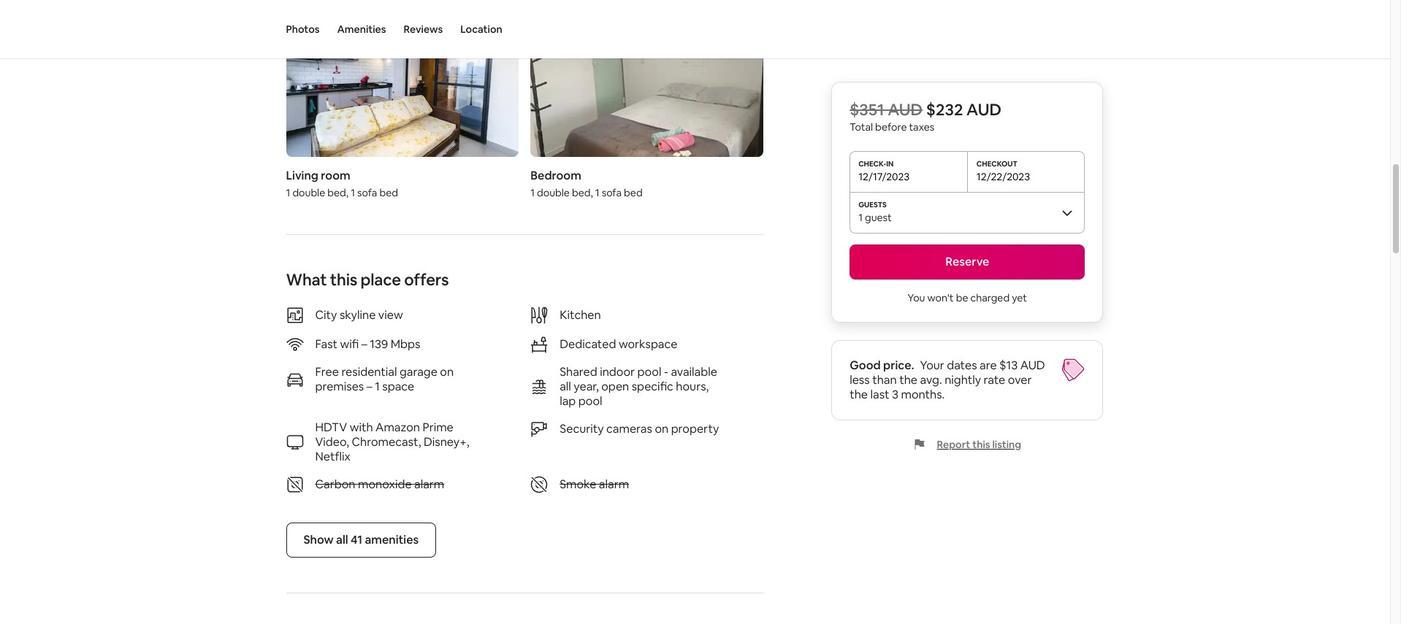 Task type: locate. For each thing, give the bounding box(es) containing it.
1 horizontal spatial pool
[[638, 365, 662, 380]]

bed inside living room 1 double bed, 1 sofa bed
[[380, 187, 398, 200]]

good
[[850, 358, 881, 373]]

all left year,
[[560, 380, 571, 395]]

the right 3
[[900, 373, 918, 388]]

1 alarm from the left
[[414, 477, 444, 493]]

location button
[[460, 0, 502, 58]]

this
[[330, 270, 357, 290], [973, 438, 990, 452]]

amenities
[[337, 23, 386, 36]]

sofa
[[357, 187, 377, 200], [602, 187, 622, 200]]

2 double from the left
[[537, 187, 570, 200]]

reserve button
[[850, 245, 1085, 280]]

amazon
[[376, 420, 420, 436]]

your dates are $13 aud less than the avg. nightly rate over the last 3 months.
[[850, 358, 1045, 403]]

free residential garage on premises – 1 space
[[315, 365, 454, 395]]

won't
[[928, 292, 954, 305]]

bed,
[[328, 187, 349, 200], [572, 187, 593, 200]]

–
[[362, 337, 367, 352], [367, 380, 372, 395]]

1
[[286, 187, 290, 200], [351, 187, 355, 200], [531, 187, 535, 200], [595, 187, 600, 200], [859, 211, 863, 224], [375, 380, 380, 395]]

1 horizontal spatial alarm
[[599, 477, 629, 493]]

$232 aud
[[926, 99, 1002, 120]]

this for report
[[973, 438, 990, 452]]

bed, inside living room 1 double bed, 1 sofa bed
[[328, 187, 349, 200]]

reserve
[[946, 254, 990, 270]]

residential
[[341, 365, 397, 380]]

1 horizontal spatial this
[[973, 438, 990, 452]]

bed inside bedroom 1 double bed, 1 sofa bed
[[624, 187, 643, 200]]

alarm right monoxide
[[414, 477, 444, 493]]

workspace
[[619, 337, 678, 352]]

avg.
[[920, 373, 942, 388]]

on
[[440, 365, 454, 380], [655, 422, 669, 437]]

– left space
[[367, 380, 372, 395]]

prime
[[423, 420, 454, 436]]

0 vertical spatial all
[[560, 380, 571, 395]]

2 bed from the left
[[624, 187, 643, 200]]

pool right the lap
[[579, 394, 603, 409]]

all
[[560, 380, 571, 395], [336, 533, 348, 548]]

sofa bi bed, sleeps two. image
[[286, 2, 519, 157], [286, 2, 519, 157]]

show
[[304, 533, 334, 548]]

0 horizontal spatial bed
[[380, 187, 398, 200]]

this left place
[[330, 270, 357, 290]]

1 guest button
[[850, 192, 1085, 233]]

double down bedroom
[[537, 187, 570, 200]]

hours,
[[676, 380, 709, 395]]

mbps
[[391, 337, 420, 352]]

1 horizontal spatial bed,
[[572, 187, 593, 200]]

– left 139
[[362, 337, 367, 352]]

double down living
[[293, 187, 325, 200]]

alarm
[[414, 477, 444, 493], [599, 477, 629, 493]]

all inside button
[[336, 533, 348, 548]]

the
[[900, 373, 918, 388], [850, 387, 868, 403]]

space
[[382, 380, 414, 395]]

the left last
[[850, 387, 868, 403]]

1 horizontal spatial sofa
[[602, 187, 622, 200]]

1 bed, from the left
[[328, 187, 349, 200]]

what
[[286, 270, 327, 290]]

sofa inside living room 1 double bed, 1 sofa bed
[[357, 187, 377, 200]]

offers
[[404, 270, 449, 290]]

your
[[920, 358, 945, 373]]

1 horizontal spatial double
[[537, 187, 570, 200]]

smoke
[[560, 477, 596, 493]]

12/17/2023
[[859, 170, 910, 183]]

amenities button
[[337, 0, 386, 58]]

0 horizontal spatial bed,
[[328, 187, 349, 200]]

alarm right smoke
[[599, 477, 629, 493]]

2 sofa from the left
[[602, 187, 622, 200]]

0 horizontal spatial sofa
[[357, 187, 377, 200]]

all left 41
[[336, 533, 348, 548]]

0 horizontal spatial all
[[336, 533, 348, 548]]

1 vertical spatial pool
[[579, 394, 603, 409]]

1 vertical spatial on
[[655, 422, 669, 437]]

1 bed from the left
[[380, 187, 398, 200]]

– inside free residential garage on premises – 1 space
[[367, 380, 372, 395]]

show all 41 amenities button
[[286, 523, 436, 559]]

3
[[892, 387, 899, 403]]

1 double from the left
[[293, 187, 325, 200]]

city skyline view
[[315, 308, 403, 323]]

bedroom
[[531, 168, 581, 184]]

room
[[321, 168, 350, 184]]

$351 aud $232 aud total before taxes
[[850, 99, 1002, 134]]

on right cameras
[[655, 422, 669, 437]]

bed, down bedroom
[[572, 187, 593, 200]]

taxes
[[909, 121, 935, 134]]

1 vertical spatial this
[[973, 438, 990, 452]]

1 horizontal spatial bed
[[624, 187, 643, 200]]

this left listing
[[973, 438, 990, 452]]

double inside bedroom 1 double bed, 1 sofa bed
[[537, 187, 570, 200]]

1 horizontal spatial all
[[560, 380, 571, 395]]

0 vertical spatial pool
[[638, 365, 662, 380]]

bedroom image
[[531, 2, 763, 157], [531, 2, 763, 157]]

report
[[937, 438, 971, 452]]

reviews button
[[404, 0, 443, 58]]

carbon monoxide alarm
[[315, 477, 444, 493]]

all inside shared indoor pool - available all year, open specific hours, lap pool
[[560, 380, 571, 395]]

0 horizontal spatial double
[[293, 187, 325, 200]]

0 vertical spatial on
[[440, 365, 454, 380]]

0 horizontal spatial alarm
[[414, 477, 444, 493]]

shared indoor pool - available all year, open specific hours, lap pool
[[560, 365, 717, 409]]

0 horizontal spatial this
[[330, 270, 357, 290]]

you
[[908, 292, 925, 305]]

specific
[[632, 380, 674, 395]]

on right garage at the left of the page
[[440, 365, 454, 380]]

1 horizontal spatial on
[[655, 422, 669, 437]]

monoxide
[[358, 477, 412, 493]]

property
[[671, 422, 719, 437]]

1 vertical spatial all
[[336, 533, 348, 548]]

bed, inside bedroom 1 double bed, 1 sofa bed
[[572, 187, 593, 200]]

bed
[[380, 187, 398, 200], [624, 187, 643, 200]]

listing
[[993, 438, 1022, 452]]

1 sofa from the left
[[357, 187, 377, 200]]

2 bed, from the left
[[572, 187, 593, 200]]

photos
[[286, 23, 320, 36]]

disney+,
[[424, 435, 469, 450]]

bed, down room
[[328, 187, 349, 200]]

carbon
[[315, 477, 355, 493]]

0 horizontal spatial on
[[440, 365, 454, 380]]

1 vertical spatial –
[[367, 380, 372, 395]]

price.
[[883, 358, 914, 373]]

months.
[[901, 387, 945, 403]]

skyline
[[340, 308, 376, 323]]

fast
[[315, 337, 338, 352]]

available
[[671, 365, 717, 380]]

shared
[[560, 365, 597, 380]]

dedicated workspace
[[560, 337, 678, 352]]

1 horizontal spatial the
[[900, 373, 918, 388]]

before
[[875, 121, 907, 134]]

0 vertical spatial this
[[330, 270, 357, 290]]

pool left -
[[638, 365, 662, 380]]

1 inside free residential garage on premises – 1 space
[[375, 380, 380, 395]]



Task type: describe. For each thing, give the bounding box(es) containing it.
$13 aud
[[1000, 358, 1045, 373]]

2 alarm from the left
[[599, 477, 629, 493]]

41
[[351, 533, 362, 548]]

0 vertical spatial –
[[362, 337, 367, 352]]

-
[[664, 365, 668, 380]]

lap
[[560, 394, 576, 409]]

premises
[[315, 380, 364, 395]]

1 guest
[[859, 211, 892, 224]]

wifi
[[340, 337, 359, 352]]

free
[[315, 365, 339, 380]]

dates
[[947, 358, 977, 373]]

than
[[873, 373, 897, 388]]

good price.
[[850, 358, 914, 373]]

last
[[871, 387, 890, 403]]

guest
[[865, 211, 892, 224]]

cameras
[[607, 422, 652, 437]]

indoor
[[600, 365, 635, 380]]

place
[[361, 270, 401, 290]]

charged
[[971, 292, 1010, 305]]

what this place offers
[[286, 270, 449, 290]]

view
[[378, 308, 403, 323]]

on inside free residential garage on premises – 1 space
[[440, 365, 454, 380]]

city
[[315, 308, 337, 323]]

hdtv with amazon prime video, chromecast, disney+, netflix
[[315, 420, 469, 465]]

reviews
[[404, 23, 443, 36]]

0 horizontal spatial the
[[850, 387, 868, 403]]

0 horizontal spatial pool
[[579, 394, 603, 409]]

smoke alarm
[[560, 477, 629, 493]]

$351 aud
[[850, 99, 923, 120]]

hdtv
[[315, 420, 347, 436]]

be
[[956, 292, 968, 305]]

report this listing
[[937, 438, 1022, 452]]

with
[[350, 420, 373, 436]]

open
[[602, 380, 629, 395]]

sofa inside bedroom 1 double bed, 1 sofa bed
[[602, 187, 622, 200]]

total
[[850, 121, 873, 134]]

living
[[286, 168, 318, 184]]

video,
[[315, 435, 349, 450]]

security
[[560, 422, 604, 437]]

year,
[[574, 380, 599, 395]]

are
[[980, 358, 997, 373]]

double inside living room 1 double bed, 1 sofa bed
[[293, 187, 325, 200]]

nightly
[[945, 373, 981, 388]]

139
[[370, 337, 388, 352]]

chromecast,
[[352, 435, 421, 450]]

report this listing button
[[914, 438, 1022, 452]]

show all 41 amenities
[[304, 533, 419, 548]]

kitchen
[[560, 308, 601, 323]]

fast wifi – 139 mbps
[[315, 337, 420, 352]]

yet
[[1012, 292, 1027, 305]]

this for what
[[330, 270, 357, 290]]

you won't be charged yet
[[908, 292, 1027, 305]]

security cameras on property
[[560, 422, 719, 437]]

over
[[1008, 373, 1032, 388]]

less
[[850, 373, 870, 388]]

garage
[[400, 365, 438, 380]]

1 inside 1 guest dropdown button
[[859, 211, 863, 224]]

photos button
[[286, 0, 320, 58]]

location
[[460, 23, 502, 36]]

rate
[[984, 373, 1006, 388]]

bedroom 1 double bed, 1 sofa bed
[[531, 168, 643, 200]]

dedicated
[[560, 337, 616, 352]]

12/22/2023
[[977, 170, 1030, 183]]

netflix
[[315, 450, 351, 465]]



Task type: vqa. For each thing, say whether or not it's contained in the screenshot.
the middle Privacy
no



